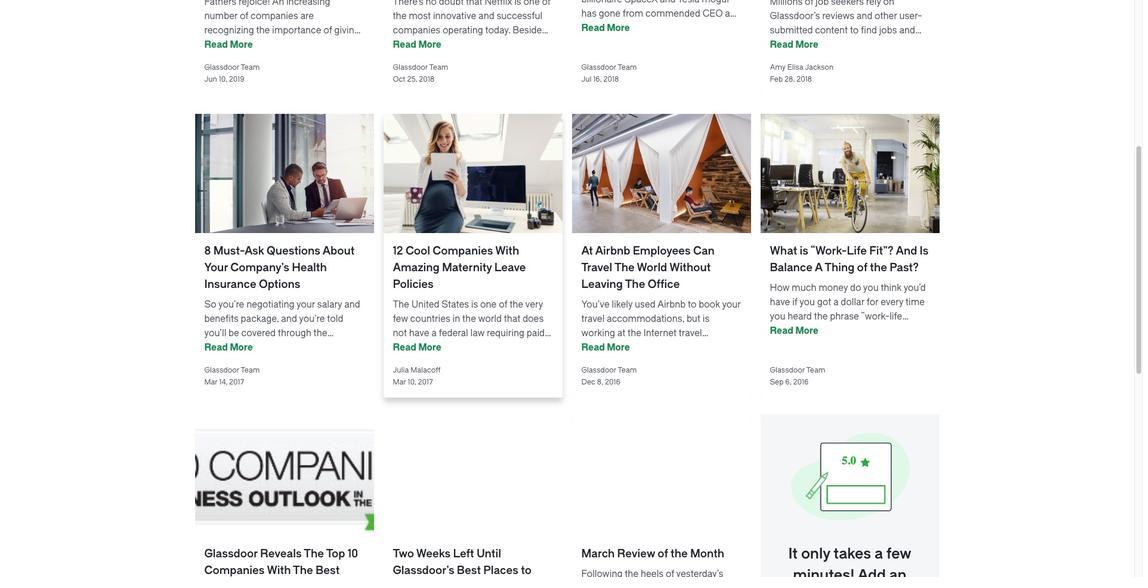 Task type: describe. For each thing, give the bounding box(es) containing it.
insurance
[[275, 342, 317, 353]]

read up mothers, at the top
[[204, 39, 228, 50]]

more up glassdoor team jul 16, 2018
[[607, 23, 630, 33]]

so
[[204, 300, 216, 310]]

just
[[623, 342, 639, 353]]

places
[[483, 564, 518, 578]]

is
[[920, 245, 929, 258]]

find
[[861, 25, 877, 36]]

to inside "you've likely used airbnb to book your travel accommodations, but is working at the internet travel company just as fun as experiencing the product?..."
[[688, 300, 697, 310]]

mar for 12 cool companies with amazing maternity leave policies
[[393, 378, 406, 387]]

rejoice!
[[239, 0, 270, 7]]

read more down not
[[393, 342, 441, 353]]

few inside the united states is one of the very few countries in the world that does not have a federal law requiring paid maternity leave,...
[[393, 314, 408, 325]]

top
[[326, 548, 345, 561]]

travel
[[581, 261, 612, 274]]

one inside the united states is one of the very few countries in the world that does not have a federal law requiring paid maternity leave,...
[[480, 300, 497, 310]]

team for what is "work-life fit"? and is balance a thing of the past?
[[806, 366, 825, 375]]

more down be
[[230, 342, 253, 353]]

25,
[[407, 75, 417, 84]]

until
[[477, 548, 501, 561]]

glassdoor for glassdoor team sep 6, 2016
[[770, 366, 805, 375]]

it
[[788, 546, 798, 563]]

accommodations,
[[607, 314, 684, 325]]

you've
[[581, 300, 610, 310]]

dec
[[581, 378, 595, 387]]

read down working at the right bottom
[[581, 342, 605, 353]]

at
[[581, 245, 593, 258]]

a inside the united states is one of the very few countries in the world that does not have a federal law requiring paid maternity leave,...
[[432, 328, 437, 339]]

2 as from the left
[[669, 342, 679, 353]]

have inside the united states is one of the very few countries in the world that does not have a federal law requiring paid maternity leave,...
[[409, 328, 429, 339]]

today.
[[485, 25, 510, 36]]

a inside how much money do you think you'd have if you got a dollar for every time you heard the phrase "work-life balance"? a lot,...
[[834, 297, 839, 308]]

the left very
[[510, 300, 523, 310]]

more up product?...
[[607, 342, 630, 353]]

10, for fathers rejoice! an increasing number of companies are recognizing the importance of giving paid parental leave to new birth mothers, but also to their...
[[219, 75, 227, 84]]

reveals
[[260, 548, 302, 561]]

and down user-
[[899, 25, 915, 36]]

reviews
[[822, 11, 854, 21]]

few inside it only takes a few minutes! add a
[[886, 546, 911, 563]]

recognizing
[[204, 25, 254, 36]]

phrase
[[830, 311, 859, 322]]

it only takes a few minutes! add a link
[[760, 415, 939, 578]]

glassdoor for glassdoor team oct 25, 2018
[[393, 63, 428, 72]]

of right review
[[658, 548, 668, 561]]

to left new
[[286, 39, 295, 50]]

the up the dec
[[581, 357, 595, 368]]

16,
[[593, 75, 602, 84]]

march review of the month
[[581, 548, 724, 561]]

0 horizontal spatial you
[[770, 311, 785, 322]]

julia malacoff mar 10, 2017
[[393, 366, 441, 387]]

fathers rejoice! an increasing number of companies are recognizing the importance of giving paid parental leave to new birth mothers, but also to their...
[[204, 0, 360, 64]]

thing
[[825, 261, 855, 274]]

to down leave
[[280, 54, 289, 64]]

team for at airbnb employees can travel the world without leaving the office
[[618, 366, 637, 375]]

more down "recognizing"
[[230, 39, 253, 50]]

companies inside 12 cool companies with amazing maternity leave policies
[[433, 245, 493, 258]]

takes
[[834, 546, 871, 563]]

team for there's no doubt that netflix is one of the most innovative and successful companies operating today. besides ushering in the streaming revolution, the company...
[[429, 63, 448, 72]]

but inside fathers rejoice! an increasing number of companies are recognizing the importance of giving paid parental leave to new birth mothers, but also to their...
[[245, 54, 258, 64]]

cool
[[406, 245, 430, 258]]

at
[[617, 328, 626, 339]]

the down reveals
[[293, 564, 313, 578]]

companies inside millions of job seekers rely on glassdoor's reviews and other user- submitted content to find jobs and companies they love. however, employers also rely on...
[[770, 39, 818, 50]]

is inside there's no doubt that netflix is one of the most innovative and successful companies operating today. besides ushering in the streaming revolution, the company...
[[514, 0, 521, 7]]

money
[[819, 283, 848, 294]]

mothers,
[[204, 54, 242, 64]]

read down the you'll
[[204, 342, 228, 353]]

submitted
[[770, 25, 813, 36]]

if
[[792, 297, 798, 308]]

the left top
[[304, 548, 324, 561]]

life
[[890, 311, 902, 322]]

glassdoor team jul 16, 2018
[[581, 63, 637, 84]]

read down heard
[[770, 326, 793, 337]]

dollar
[[841, 297, 865, 308]]

the inside so you're negotiating your salary and benefits package, and you're told you'll be covered through the company health insurance plan. awesome, right? don't celebrate...
[[314, 328, 327, 339]]

jul
[[581, 75, 592, 84]]

fun
[[653, 342, 667, 353]]

an
[[272, 0, 284, 7]]

team for 8 must-ask questions about your company's health insurance options
[[241, 366, 260, 375]]

operating
[[443, 25, 483, 36]]

that inside the united states is one of the very few countries in the world that does not have a federal law requiring paid maternity leave,...
[[504, 314, 521, 325]]

number
[[204, 11, 238, 21]]

does
[[523, 314, 544, 325]]

be
[[229, 328, 239, 339]]

airbnb inside "you've likely used airbnb to book your travel accommodations, but is working at the internet travel company just as fun as experiencing the product?..."
[[657, 300, 686, 310]]

are
[[300, 11, 314, 21]]

2016 for leaving
[[605, 378, 620, 387]]

the down ushering
[[393, 54, 407, 64]]

read down not
[[393, 342, 416, 353]]

office
[[648, 278, 680, 291]]

experiencing
[[681, 342, 736, 353]]

2017 for 8 must-ask questions about your company's health insurance options
[[229, 378, 244, 387]]

glassdoor for glassdoor team mar 14, 2017
[[204, 366, 239, 375]]

the inside what is "work-life fit"? and is balance a thing of the past?
[[870, 261, 887, 274]]

0 vertical spatial you're
[[218, 300, 244, 310]]

2018 inside amy elisa jackson feb 28, 2018
[[797, 75, 812, 84]]

every
[[881, 297, 904, 308]]

can
[[693, 245, 715, 258]]

streaming
[[458, 39, 501, 50]]

add
[[858, 567, 886, 578]]

got
[[817, 297, 831, 308]]

that inside there's no doubt that netflix is one of the most innovative and successful companies operating today. besides ushering in the streaming revolution, the company...
[[466, 0, 483, 7]]

read more down heard
[[770, 326, 818, 337]]

glassdoor team dec 8, 2016
[[581, 366, 637, 387]]

the left month
[[671, 548, 688, 561]]

very
[[525, 300, 543, 310]]

8,
[[597, 378, 603, 387]]

ushering
[[393, 39, 430, 50]]

your inside so you're negotiating your salary and benefits package, and you're told you'll be covered through the company health insurance plan. awesome, right? don't celebrate...
[[296, 300, 315, 310]]

also inside fathers rejoice! an increasing number of companies are recognizing the importance of giving paid parental leave to new birth mothers, but also to their...
[[261, 54, 278, 64]]

elisa
[[787, 63, 804, 72]]

28,
[[785, 75, 795, 84]]

glassdoor for glassdoor team jun 10, 2019
[[204, 63, 239, 72]]

law
[[470, 328, 485, 339]]

more up 'company...' on the top left of page
[[418, 39, 441, 50]]

in inside the united states is one of the very few countries in the world that does not have a federal law requiring paid maternity leave,...
[[453, 314, 460, 325]]

read more up employers
[[770, 39, 818, 50]]

weeks
[[416, 548, 451, 561]]

company for 8 must-ask questions about your company's health insurance options
[[204, 342, 244, 353]]

amazing
[[393, 261, 440, 274]]

glassdoor team jun 10, 2019
[[204, 63, 260, 84]]

content
[[815, 25, 848, 36]]

read more up 'company...' on the top left of page
[[393, 39, 441, 50]]

0 horizontal spatial travel
[[581, 314, 605, 325]]

malacoff
[[411, 366, 441, 375]]

you'll
[[204, 328, 226, 339]]

leave
[[261, 39, 284, 50]]

amy
[[770, 63, 786, 72]]

a inside how much money do you think you'd have if you got a dollar for every time you heard the phrase "work-life balance"? a lot,...
[[813, 326, 820, 337]]

health
[[292, 261, 327, 274]]

and right salary
[[344, 300, 360, 310]]

team for fathers rejoice! an increasing number of companies are recognizing the importance of giving paid parental leave to new birth mothers, but also to their...
[[241, 63, 260, 72]]

8 must-ask questions about your company's health insurance options
[[204, 245, 355, 291]]

covered
[[241, 328, 276, 339]]

awesome,
[[204, 357, 249, 368]]

march review of the month link
[[572, 417, 751, 578]]

with inside 12 cool companies with amazing maternity leave policies
[[495, 245, 519, 258]]

read more up glassdoor team jul 16, 2018
[[581, 23, 630, 33]]

job
[[816, 0, 829, 7]]

team inside glassdoor team jul 16, 2018
[[618, 63, 637, 72]]

policies
[[393, 278, 434, 291]]

what is "work-life fit"? and is balance a thing of the past?
[[770, 245, 929, 274]]

world
[[637, 261, 667, 274]]

left
[[453, 548, 474, 561]]

of down rejoice!
[[240, 11, 248, 21]]



Task type: vqa. For each thing, say whether or not it's contained in the screenshot.


Task type: locate. For each thing, give the bounding box(es) containing it.
12 cool companies with amazing maternity leave policies
[[393, 245, 526, 291]]

1 horizontal spatial 2016
[[793, 378, 809, 387]]

glassdoor inside glassdoor reveals the top 10 companies with the bes
[[204, 548, 258, 561]]

with inside glassdoor reveals the top 10 companies with the bes
[[267, 564, 291, 578]]

glassdoor up 25,
[[393, 63, 428, 72]]

"work-
[[811, 245, 847, 258]]

1 vertical spatial have
[[409, 328, 429, 339]]

have inside how much money do you think you'd have if you got a dollar for every time you heard the phrase "work-life balance"? a lot,...
[[770, 297, 790, 308]]

options
[[259, 278, 300, 291]]

1 vertical spatial companies
[[204, 564, 265, 578]]

glassdoor inside glassdoor team sep 6, 2016
[[770, 366, 805, 375]]

a inside what is "work-life fit"? and is balance a thing of the past?
[[815, 261, 823, 274]]

love.
[[840, 39, 860, 50]]

the down 'got'
[[814, 311, 828, 322]]

one inside there's no doubt that netflix is one of the most innovative and successful companies operating today. besides ushering in the streaming revolution, the company...
[[523, 0, 540, 7]]

0 horizontal spatial you're
[[218, 300, 244, 310]]

1 also from the left
[[261, 54, 278, 64]]

1 vertical spatial a
[[432, 328, 437, 339]]

a up "add"
[[875, 546, 883, 563]]

2016 inside glassdoor team sep 6, 2016
[[793, 378, 809, 387]]

countries
[[410, 314, 450, 325]]

2018 right 16,
[[603, 75, 619, 84]]

your
[[296, 300, 315, 310], [722, 300, 741, 310]]

a left the lot,...
[[813, 326, 820, 337]]

the inside fathers rejoice! an increasing number of companies are recognizing the importance of giving paid parental leave to new birth mothers, but also to their...
[[256, 25, 270, 36]]

negotiating
[[247, 300, 294, 310]]

is down book
[[703, 314, 710, 325]]

the down policies
[[393, 300, 409, 310]]

1 mar from the left
[[204, 378, 217, 387]]

you right if
[[800, 297, 815, 308]]

2018 inside glassdoor team jul 16, 2018
[[603, 75, 619, 84]]

best
[[457, 564, 481, 578]]

1 horizontal spatial airbnb
[[657, 300, 686, 310]]

2018 for jul 16, 2018
[[603, 75, 619, 84]]

rely down love.
[[837, 54, 852, 64]]

company for at airbnb employees can travel the world without leaving the office
[[581, 342, 621, 353]]

much
[[792, 283, 817, 294]]

companies inside glassdoor reveals the top 10 companies with the bes
[[204, 564, 265, 578]]

two weeks left until glassdoor's best places t link
[[383, 417, 562, 578]]

more down heard
[[795, 326, 818, 337]]

0 vertical spatial 10,
[[219, 75, 227, 84]]

so you're negotiating your salary and benefits package, and you're told you'll be covered through the company health insurance plan. awesome, right? don't celebrate...
[[204, 300, 360, 368]]

how much money do you think you'd have if you got a dollar for every time you heard the phrase "work-life balance"? a lot,...
[[770, 283, 926, 337]]

0 vertical spatial that
[[466, 0, 483, 7]]

glassdoor's
[[393, 564, 454, 578]]

1 vertical spatial in
[[453, 314, 460, 325]]

past?
[[890, 261, 919, 274]]

minutes!
[[793, 567, 855, 578]]

0 horizontal spatial in
[[432, 39, 440, 50]]

1 your from the left
[[296, 300, 315, 310]]

glassdoor up 14,
[[204, 366, 239, 375]]

glassdoor inside glassdoor team jun 10, 2019
[[204, 63, 239, 72]]

1 vertical spatial but
[[687, 314, 700, 325]]

0 horizontal spatial with
[[267, 564, 291, 578]]

glassdoor reveals the top 10 companies with the bes link
[[195, 417, 374, 578]]

package,
[[241, 314, 279, 325]]

2018
[[419, 75, 434, 84], [603, 75, 619, 84], [797, 75, 812, 84]]

few right takes
[[886, 546, 911, 563]]

to
[[850, 25, 859, 36], [286, 39, 295, 50], [280, 54, 289, 64], [688, 300, 697, 310]]

1 horizontal spatial you
[[800, 297, 815, 308]]

read more down "recognizing"
[[204, 39, 253, 50]]

through
[[278, 328, 311, 339]]

mar inside julia malacoff mar 10, 2017
[[393, 378, 406, 387]]

the inside how much money do you think you'd have if you got a dollar for every time you heard the phrase "work-life balance"? a lot,...
[[814, 311, 828, 322]]

you're up through
[[299, 314, 325, 325]]

2 also from the left
[[817, 54, 834, 64]]

mar inside glassdoor team mar 14, 2017
[[204, 378, 217, 387]]

0 vertical spatial a
[[815, 261, 823, 274]]

of inside the united states is one of the very few countries in the world that does not have a federal law requiring paid maternity leave,...
[[499, 300, 507, 310]]

10, right jun
[[219, 75, 227, 84]]

read more down working at the right bottom
[[581, 342, 630, 353]]

1 horizontal spatial companies
[[433, 245, 493, 258]]

team inside glassdoor team sep 6, 2016
[[806, 366, 825, 375]]

other
[[875, 11, 897, 21]]

team inside glassdoor team mar 14, 2017
[[241, 366, 260, 375]]

glassdoor up 6,
[[770, 366, 805, 375]]

0 vertical spatial travel
[[581, 314, 605, 325]]

the inside the united states is one of the very few countries in the world that does not have a federal law requiring paid maternity leave,...
[[393, 300, 409, 310]]

fathers
[[204, 0, 236, 7]]

2 vertical spatial companies
[[770, 39, 818, 50]]

company inside "you've likely used airbnb to book your travel accommodations, but is working at the internet travel company just as fun as experiencing the product?..."
[[581, 342, 621, 353]]

1 horizontal spatial 2018
[[603, 75, 619, 84]]

you'd
[[904, 283, 926, 294]]

team
[[241, 63, 260, 72], [429, 63, 448, 72], [618, 63, 637, 72], [241, 366, 260, 375], [618, 366, 637, 375], [806, 366, 825, 375]]

told
[[327, 314, 343, 325]]

team inside glassdoor team jun 10, 2019
[[241, 63, 260, 72]]

8
[[204, 245, 211, 258]]

in inside there's no doubt that netflix is one of the most innovative and successful companies operating today. besides ushering in the streaming revolution, the company...
[[432, 39, 440, 50]]

1 horizontal spatial company
[[581, 342, 621, 353]]

1 horizontal spatial companies
[[393, 25, 440, 36]]

0 vertical spatial but
[[245, 54, 258, 64]]

2016 inside glassdoor team dec 8, 2016
[[605, 378, 620, 387]]

benefits
[[204, 314, 239, 325]]

as
[[641, 342, 651, 353], [669, 342, 679, 353]]

read
[[581, 23, 605, 33], [204, 39, 228, 50], [393, 39, 416, 50], [770, 39, 793, 50], [770, 326, 793, 337], [204, 342, 228, 353], [393, 342, 416, 353], [581, 342, 605, 353]]

and
[[479, 11, 494, 21], [857, 11, 873, 21], [899, 25, 915, 36], [344, 300, 360, 310], [281, 314, 297, 325]]

but inside "you've likely used airbnb to book your travel accommodations, but is working at the internet travel company just as fun as experiencing the product?..."
[[687, 314, 700, 325]]

1 horizontal spatial also
[[817, 54, 834, 64]]

few
[[393, 314, 408, 325], [886, 546, 911, 563]]

the up plan.
[[314, 328, 327, 339]]

the left world
[[615, 261, 635, 274]]

1 vertical spatial you're
[[299, 314, 325, 325]]

10, for 12 cool companies with amazing maternity leave policies
[[408, 378, 416, 387]]

1 vertical spatial companies
[[393, 25, 440, 36]]

also inside millions of job seekers rely on glassdoor's reviews and other user- submitted content to find jobs and companies they love. however, employers also rely on...
[[817, 54, 834, 64]]

2017 inside julia malacoff mar 10, 2017
[[418, 378, 433, 387]]

amy elisa jackson feb 28, 2018
[[770, 63, 834, 84]]

10, inside julia malacoff mar 10, 2017
[[408, 378, 416, 387]]

travel up the experiencing
[[679, 328, 702, 339]]

0 vertical spatial airbnb
[[595, 245, 630, 258]]

1 horizontal spatial you're
[[299, 314, 325, 325]]

glassdoor for glassdoor team jul 16, 2018
[[581, 63, 616, 72]]

no
[[426, 0, 437, 7]]

0 horizontal spatial companies
[[251, 11, 298, 21]]

2 your from the left
[[722, 300, 741, 310]]

rely left the on
[[866, 0, 881, 7]]

2017 for 12 cool companies with amazing maternity leave policies
[[418, 378, 433, 387]]

more up employers
[[795, 39, 818, 50]]

of down the life
[[857, 261, 868, 274]]

and down netflix
[[479, 11, 494, 21]]

2 vertical spatial a
[[875, 546, 883, 563]]

glassdoor up jun
[[204, 63, 239, 72]]

one up world
[[480, 300, 497, 310]]

1 horizontal spatial 10,
[[408, 378, 416, 387]]

glassdoor left reveals
[[204, 548, 258, 561]]

with up leave
[[495, 245, 519, 258]]

but down parental
[[245, 54, 258, 64]]

world
[[478, 314, 502, 325]]

besides
[[513, 25, 547, 36]]

maternity
[[442, 261, 492, 274]]

jun
[[204, 75, 217, 84]]

travel down you've
[[581, 314, 605, 325]]

1 horizontal spatial as
[[669, 342, 679, 353]]

1 horizontal spatial few
[[886, 546, 911, 563]]

1 vertical spatial paid
[[527, 328, 545, 339]]

1 horizontal spatial one
[[523, 0, 540, 7]]

0 vertical spatial paid
[[204, 39, 222, 50]]

1 horizontal spatial but
[[687, 314, 700, 325]]

jackson
[[805, 63, 834, 72]]

the up law
[[462, 314, 476, 325]]

that up requiring at the bottom
[[504, 314, 521, 325]]

2 horizontal spatial companies
[[770, 39, 818, 50]]

of
[[542, 0, 551, 7], [805, 0, 813, 7], [240, 11, 248, 21], [324, 25, 332, 36], [857, 261, 868, 274], [499, 300, 507, 310], [658, 548, 668, 561]]

1 horizontal spatial with
[[495, 245, 519, 258]]

2 vertical spatial you
[[770, 311, 785, 322]]

of left job
[[805, 0, 813, 7]]

to left find
[[850, 25, 859, 36]]

0 vertical spatial with
[[495, 245, 519, 258]]

0 vertical spatial have
[[770, 297, 790, 308]]

few up not
[[393, 314, 408, 325]]

companies down most
[[393, 25, 440, 36]]

paid up mothers, at the top
[[204, 39, 222, 50]]

but down book
[[687, 314, 700, 325]]

companies inside fathers rejoice! an increasing number of companies are recognizing the importance of giving paid parental leave to new birth mothers, but also to their...
[[251, 11, 298, 21]]

1 as from the left
[[641, 342, 651, 353]]

is inside what is "work-life fit"? and is balance a thing of the past?
[[800, 245, 808, 258]]

0 vertical spatial few
[[393, 314, 408, 325]]

a inside it only takes a few minutes! add a
[[875, 546, 883, 563]]

1 horizontal spatial 2017
[[418, 378, 433, 387]]

working
[[581, 328, 615, 339]]

the
[[615, 261, 635, 274], [625, 278, 645, 291], [393, 300, 409, 310], [304, 548, 324, 561], [293, 564, 313, 578]]

2019
[[229, 75, 244, 84]]

of inside millions of job seekers rely on glassdoor's reviews and other user- submitted content to find jobs and companies they love. however, employers also rely on...
[[805, 0, 813, 7]]

1 horizontal spatial paid
[[527, 328, 545, 339]]

glassdoor inside glassdoor team dec 8, 2016
[[581, 366, 616, 375]]

a
[[834, 297, 839, 308], [432, 328, 437, 339], [875, 546, 883, 563]]

your
[[204, 261, 228, 274]]

2018 for oct 25, 2018
[[419, 75, 434, 84]]

the down operating
[[442, 39, 456, 50]]

more
[[607, 23, 630, 33], [230, 39, 253, 50], [418, 39, 441, 50], [795, 39, 818, 50], [795, 326, 818, 337], [230, 342, 253, 353], [418, 342, 441, 353], [607, 342, 630, 353]]

more up the malacoff
[[418, 342, 441, 353]]

1 horizontal spatial mar
[[393, 378, 406, 387]]

glassdoor inside glassdoor team jul 16, 2018
[[581, 63, 616, 72]]

1 vertical spatial 10,
[[408, 378, 416, 387]]

2 company from the left
[[581, 342, 621, 353]]

parental
[[225, 39, 259, 50]]

airbnb inside at airbnb employees can travel the world without leaving the office
[[595, 245, 630, 258]]

2018 right 25,
[[419, 75, 434, 84]]

1 vertical spatial one
[[480, 300, 497, 310]]

1 2018 from the left
[[419, 75, 434, 84]]

0 vertical spatial one
[[523, 0, 540, 7]]

is inside the united states is one of the very few countries in the world that does not have a federal law requiring paid maternity leave,...
[[471, 300, 478, 310]]

2016
[[605, 378, 620, 387], [793, 378, 809, 387]]

only
[[801, 546, 830, 563]]

two
[[393, 548, 414, 561]]

0 horizontal spatial a
[[432, 328, 437, 339]]

glassdoor for glassdoor reveals the top 10 companies with the bes
[[204, 548, 258, 561]]

0 horizontal spatial but
[[245, 54, 258, 64]]

glassdoor's
[[770, 11, 820, 21]]

3 2018 from the left
[[797, 75, 812, 84]]

the down there's
[[393, 11, 407, 21]]

1 company from the left
[[204, 342, 244, 353]]

1 vertical spatial rely
[[837, 54, 852, 64]]

1 horizontal spatial have
[[770, 297, 790, 308]]

heard
[[788, 311, 812, 322]]

companies
[[251, 11, 298, 21], [393, 25, 440, 36], [770, 39, 818, 50]]

2 2018 from the left
[[603, 75, 619, 84]]

glassdoor for glassdoor team dec 8, 2016
[[581, 366, 616, 375]]

2 mar from the left
[[393, 378, 406, 387]]

glassdoor up 8,
[[581, 366, 616, 375]]

of inside what is "work-life fit"? and is balance a thing of the past?
[[857, 261, 868, 274]]

employees
[[633, 245, 691, 258]]

glassdoor inside glassdoor team oct 25, 2018
[[393, 63, 428, 72]]

0 horizontal spatial 10,
[[219, 75, 227, 84]]

2016 right 6,
[[793, 378, 809, 387]]

your inside "you've likely used airbnb to book your travel accommodations, but is working at the internet travel company just as fun as experiencing the product?..."
[[722, 300, 741, 310]]

2 2017 from the left
[[418, 378, 433, 387]]

0 horizontal spatial mar
[[204, 378, 217, 387]]

a down countries
[[432, 328, 437, 339]]

you up for
[[863, 283, 879, 294]]

1 vertical spatial travel
[[679, 328, 702, 339]]

1 2017 from the left
[[229, 378, 244, 387]]

0 horizontal spatial have
[[409, 328, 429, 339]]

0 horizontal spatial also
[[261, 54, 278, 64]]

glassdoor
[[204, 63, 239, 72], [393, 63, 428, 72], [581, 63, 616, 72], [204, 366, 239, 375], [581, 366, 616, 375], [770, 366, 805, 375], [204, 548, 258, 561]]

company
[[204, 342, 244, 353], [581, 342, 621, 353]]

mar down the julia
[[393, 378, 406, 387]]

1 horizontal spatial a
[[834, 297, 839, 308]]

0 horizontal spatial 2017
[[229, 378, 244, 387]]

is up successful
[[514, 0, 521, 7]]

company inside so you're negotiating your salary and benefits package, and you're told you'll be covered through the company health insurance plan. awesome, right? don't celebrate...
[[204, 342, 244, 353]]

a down "work-
[[815, 261, 823, 274]]

airbnb down office
[[657, 300, 686, 310]]

0 vertical spatial rely
[[866, 0, 881, 7]]

month
[[690, 548, 724, 561]]

team inside glassdoor team oct 25, 2018
[[429, 63, 448, 72]]

as left fun
[[641, 342, 651, 353]]

0 horizontal spatial paid
[[204, 39, 222, 50]]

0 horizontal spatial company
[[204, 342, 244, 353]]

1 vertical spatial with
[[267, 564, 291, 578]]

0 horizontal spatial one
[[480, 300, 497, 310]]

mar
[[204, 378, 217, 387], [393, 378, 406, 387]]

the up used
[[625, 278, 645, 291]]

2016 right 8,
[[605, 378, 620, 387]]

new
[[297, 39, 314, 50]]

read up glassdoor team jul 16, 2018
[[581, 23, 605, 33]]

0 vertical spatial companies
[[433, 245, 493, 258]]

with down reveals
[[267, 564, 291, 578]]

book
[[699, 300, 720, 310]]

maternity
[[393, 342, 433, 353]]

leave,...
[[435, 342, 467, 353]]

0 horizontal spatial as
[[641, 342, 651, 353]]

0 horizontal spatial companies
[[204, 564, 265, 578]]

review
[[617, 548, 655, 561]]

julia
[[393, 366, 409, 375]]

read up 'company...' on the top left of page
[[393, 39, 416, 50]]

and inside there's no doubt that netflix is one of the most innovative and successful companies operating today. besides ushering in the streaming revolution, the company...
[[479, 11, 494, 21]]

a right 'got'
[[834, 297, 839, 308]]

2018 right 28,
[[797, 75, 812, 84]]

0 vertical spatial you
[[863, 283, 879, 294]]

that
[[466, 0, 483, 7], [504, 314, 521, 325]]

read down submitted on the right top of page
[[770, 39, 793, 50]]

of up world
[[499, 300, 507, 310]]

in up 'company...' on the top left of page
[[432, 39, 440, 50]]

1 vertical spatial you
[[800, 297, 815, 308]]

paid down the 'does'
[[527, 328, 545, 339]]

2 horizontal spatial you
[[863, 283, 879, 294]]

1 horizontal spatial that
[[504, 314, 521, 325]]

employers
[[770, 54, 815, 64]]

and up through
[[281, 314, 297, 325]]

feb
[[770, 75, 783, 84]]

0 horizontal spatial 2016
[[605, 378, 620, 387]]

1 horizontal spatial travel
[[679, 328, 702, 339]]

plan.
[[319, 342, 339, 353]]

in down states in the left of the page
[[453, 314, 460, 325]]

0 horizontal spatial your
[[296, 300, 315, 310]]

2 horizontal spatial a
[[875, 546, 883, 563]]

10, inside glassdoor team jun 10, 2019
[[219, 75, 227, 84]]

companies down an
[[251, 11, 298, 21]]

0 horizontal spatial airbnb
[[595, 245, 630, 258]]

for
[[867, 297, 879, 308]]

glassdoor inside glassdoor team mar 14, 2017
[[204, 366, 239, 375]]

successful
[[497, 11, 542, 21]]

2 horizontal spatial 2018
[[797, 75, 812, 84]]

team inside glassdoor team dec 8, 2016
[[618, 366, 637, 375]]

companies down reveals
[[204, 564, 265, 578]]

jobs
[[879, 25, 897, 36]]

company up awesome,
[[204, 342, 244, 353]]

revolution,
[[503, 39, 548, 50]]

and up find
[[857, 11, 873, 21]]

1 vertical spatial a
[[813, 326, 820, 337]]

1 horizontal spatial your
[[722, 300, 741, 310]]

company's
[[230, 261, 289, 274]]

salary
[[317, 300, 342, 310]]

used
[[635, 300, 656, 310]]

1 vertical spatial that
[[504, 314, 521, 325]]

0 horizontal spatial that
[[466, 0, 483, 7]]

your right book
[[722, 300, 741, 310]]

one up successful
[[523, 0, 540, 7]]

2018 inside glassdoor team oct 25, 2018
[[419, 75, 434, 84]]

you've likely used airbnb to book your travel accommodations, but is working at the internet travel company just as fun as experiencing the product?...
[[581, 300, 741, 368]]

2 2016 from the left
[[793, 378, 809, 387]]

1 vertical spatial airbnb
[[657, 300, 686, 310]]

0 vertical spatial companies
[[251, 11, 298, 21]]

read more up awesome,
[[204, 342, 253, 353]]

0 vertical spatial in
[[432, 39, 440, 50]]

there's no doubt that netflix is one of the most innovative and successful companies operating today. besides ushering in the streaming revolution, the company...
[[393, 0, 551, 64]]

1 2016 from the left
[[605, 378, 620, 387]]

is right states in the left of the page
[[471, 300, 478, 310]]

paid inside the united states is one of the very few countries in the world that does not have a federal law requiring paid maternity leave,...
[[527, 328, 545, 339]]

is inside "you've likely used airbnb to book your travel accommodations, but is working at the internet travel company just as fun as experiencing the product?..."
[[703, 314, 710, 325]]

0 vertical spatial a
[[834, 297, 839, 308]]

of up the birth
[[324, 25, 332, 36]]

10, down the julia
[[408, 378, 416, 387]]

companies inside there's no doubt that netflix is one of the most innovative and successful companies operating today. besides ushering in the streaming revolution, the company...
[[393, 25, 440, 36]]

a
[[815, 261, 823, 274], [813, 326, 820, 337]]

also down "they"
[[817, 54, 834, 64]]

glassdoor up 16,
[[581, 63, 616, 72]]

0 horizontal spatial 2018
[[419, 75, 434, 84]]

1 vertical spatial few
[[886, 546, 911, 563]]

that right doubt
[[466, 0, 483, 7]]

there's
[[393, 0, 423, 7]]

1 horizontal spatial rely
[[866, 0, 881, 7]]

the right at
[[628, 328, 641, 339]]

of inside there's no doubt that netflix is one of the most innovative and successful companies operating today. besides ushering in the streaming revolution, the company...
[[542, 0, 551, 7]]

2017 right 14,
[[229, 378, 244, 387]]

you up balance"?
[[770, 311, 785, 322]]

1 horizontal spatial in
[[453, 314, 460, 325]]

you're up the benefits
[[218, 300, 244, 310]]

the united states is one of the very few countries in the world that does not have a federal law requiring paid maternity leave,...
[[393, 300, 545, 353]]

lot,...
[[822, 326, 842, 337]]

also down leave
[[261, 54, 278, 64]]

0 horizontal spatial few
[[393, 314, 408, 325]]

is right what
[[800, 245, 808, 258]]

to left book
[[688, 300, 697, 310]]

paid inside fathers rejoice! an increasing number of companies are recognizing the importance of giving paid parental leave to new birth mothers, but also to their...
[[204, 39, 222, 50]]

life
[[847, 245, 867, 258]]

2016 for a
[[793, 378, 809, 387]]

to inside millions of job seekers rely on glassdoor's reviews and other user- submitted content to find jobs and companies they love. however, employers also rely on...
[[850, 25, 859, 36]]

mar for 8 must-ask questions about your company's health insurance options
[[204, 378, 217, 387]]

2017 inside glassdoor team mar 14, 2017
[[229, 378, 244, 387]]

0 horizontal spatial rely
[[837, 54, 852, 64]]

about
[[323, 245, 355, 258]]



